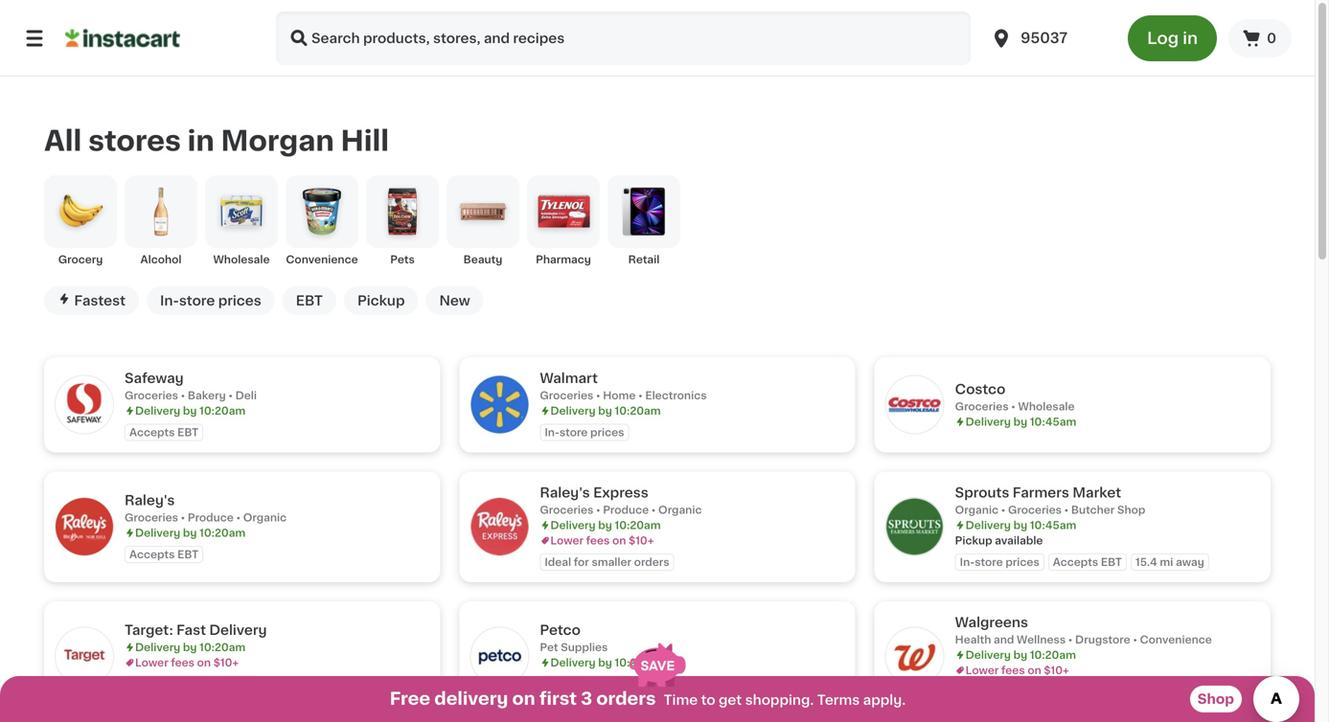 Task type: locate. For each thing, give the bounding box(es) containing it.
1 delivery by 10:45am from the top
[[966, 417, 1077, 428]]

groceries for raley's
[[125, 513, 178, 523]]

0 horizontal spatial organic
[[243, 513, 287, 523]]

butcher
[[1072, 505, 1115, 516]]

walgreens image
[[887, 629, 944, 686]]

ebt down bakery in the left of the page
[[177, 428, 199, 438]]

1 horizontal spatial lower fees on $10+
[[551, 536, 654, 546]]

1 horizontal spatial organic
[[659, 505, 702, 516]]

$10+
[[629, 536, 654, 546], [214, 658, 239, 669], [1045, 666, 1070, 676]]

lower
[[551, 536, 584, 546], [135, 658, 168, 669], [966, 666, 999, 676]]

target: fast delivery image
[[56, 629, 113, 686]]

groceries down walmart
[[540, 391, 594, 401]]

10:45am
[[1031, 417, 1077, 428], [1031, 521, 1077, 531]]

sprouts farmers market image
[[887, 499, 944, 556]]

first
[[540, 691, 577, 708]]

get
[[719, 694, 742, 708]]

ideal for smaller orders down fast
[[129, 680, 254, 690]]

morgan
[[221, 127, 334, 155]]

fees
[[587, 536, 610, 546], [171, 658, 195, 669], [1002, 666, 1026, 676]]

groceries down safeway
[[125, 391, 178, 401]]

0 vertical spatial ideal for smaller orders
[[545, 557, 670, 568]]

0 vertical spatial wholesale
[[213, 254, 270, 265]]

1 vertical spatial wholesale
[[1019, 402, 1075, 412]]

1 horizontal spatial ideal
[[545, 557, 572, 568]]

•
[[181, 391, 185, 401], [229, 391, 233, 401], [596, 391, 601, 401], [639, 391, 643, 401], [1012, 402, 1016, 412], [596, 505, 601, 516], [652, 505, 656, 516], [1002, 505, 1006, 516], [1065, 505, 1069, 516], [181, 513, 185, 523], [236, 513, 241, 523], [1069, 635, 1073, 646], [1134, 635, 1138, 646]]

in-
[[160, 294, 179, 308], [545, 428, 560, 438], [960, 557, 975, 568], [545, 680, 560, 690]]

groceries inside raley's groceries • produce • organic
[[125, 513, 178, 523]]

groceries down farmers
[[1009, 505, 1062, 516]]

lower for health
[[966, 666, 999, 676]]

1 vertical spatial for
[[159, 680, 174, 690]]

in right stores
[[188, 127, 215, 155]]

0 horizontal spatial convenience
[[286, 254, 358, 265]]

groceries for costco
[[956, 402, 1009, 412]]

prices left ebt button
[[218, 294, 262, 308]]

accepts for raley's
[[129, 550, 175, 560]]

fees down and
[[1002, 666, 1026, 676]]

store up '3'
[[560, 680, 588, 690]]

for up petco
[[574, 557, 589, 568]]

0 horizontal spatial fees
[[171, 658, 195, 669]]

fees for express
[[587, 536, 610, 546]]

pickup left available
[[956, 536, 993, 546]]

2 delivery by 10:45am from the top
[[966, 521, 1077, 531]]

delivery down raley's groceries • produce • organic
[[135, 528, 181, 539]]

convenience up shop button at the bottom of the page
[[1141, 635, 1213, 646]]

all
[[44, 127, 82, 155]]

groceries right the raley's image on the left of page
[[125, 513, 178, 523]]

delivery by 10:45am
[[966, 417, 1077, 428], [966, 521, 1077, 531]]

accepts down butcher
[[1054, 557, 1099, 568]]

accepts ebt down safeway groceries • bakery • deli
[[129, 428, 199, 438]]

convenience
[[286, 254, 358, 265], [1141, 635, 1213, 646]]

0 vertical spatial shop
[[1118, 505, 1146, 516]]

1 horizontal spatial ideal for smaller orders
[[545, 557, 670, 568]]

lower fees on $10+ for health
[[966, 666, 1070, 676]]

0 vertical spatial convenience
[[286, 254, 358, 265]]

1 horizontal spatial shop
[[1198, 693, 1235, 707]]

by down raley's express groceries • produce • organic
[[599, 521, 613, 531]]

$10+ down wellness
[[1045, 666, 1070, 676]]

all stores in morgan hill main content
[[0, 77, 1316, 723]]

in inside all stores in morgan hill main content
[[188, 127, 215, 155]]

by
[[183, 406, 197, 416], [599, 406, 613, 416], [1014, 417, 1028, 428], [599, 521, 613, 531], [1014, 521, 1028, 531], [183, 528, 197, 539], [183, 643, 197, 653], [1014, 650, 1028, 661], [599, 658, 613, 669]]

2 vertical spatial orders
[[597, 691, 656, 708]]

ideal for smaller orders
[[545, 557, 670, 568], [129, 680, 254, 690]]

delivery up pickup available
[[966, 521, 1012, 531]]

prices down home
[[591, 428, 625, 438]]

1 horizontal spatial $10+
[[629, 536, 654, 546]]

1 horizontal spatial wholesale
[[1019, 402, 1075, 412]]

hill
[[341, 127, 389, 155]]

groceries for safeway
[[125, 391, 178, 401]]

grocery
[[58, 254, 103, 265]]

1 horizontal spatial convenience
[[1141, 635, 1213, 646]]

pickup for pickup
[[358, 294, 405, 308]]

smaller
[[592, 557, 632, 568], [177, 680, 216, 690]]

lower down health
[[966, 666, 999, 676]]

raley's left express at the bottom of the page
[[540, 486, 590, 500]]

10:20am down wellness
[[1031, 650, 1077, 661]]

raley's inside raley's groceries • produce • organic
[[125, 494, 175, 508]]

2 10:45am from the top
[[1031, 521, 1077, 531]]

1 horizontal spatial fees
[[587, 536, 610, 546]]

in-store prices up '3'
[[545, 680, 625, 690]]

2 horizontal spatial lower
[[966, 666, 999, 676]]

express
[[594, 486, 649, 500]]

1 horizontal spatial smaller
[[592, 557, 632, 568]]

2 horizontal spatial organic
[[956, 505, 999, 516]]

$10+ down raley's express groceries • produce • organic
[[629, 536, 654, 546]]

0 vertical spatial ideal
[[545, 557, 572, 568]]

in-store prices down alcohol
[[160, 294, 262, 308]]

ebt
[[296, 294, 323, 308], [177, 428, 199, 438], [177, 550, 199, 560], [1102, 557, 1123, 568]]

shop left close image
[[1198, 693, 1235, 707]]

accepts down safeway
[[129, 428, 175, 438]]

by down fast
[[183, 643, 197, 653]]

1 vertical spatial delivery by 10:45am
[[966, 521, 1077, 531]]

farmers
[[1013, 486, 1070, 500]]

ideal up petco
[[545, 557, 572, 568]]

1 horizontal spatial raley's
[[540, 486, 590, 500]]

ideal
[[545, 557, 572, 568], [129, 680, 156, 690]]

retail
[[629, 254, 660, 265]]

wholesale
[[213, 254, 270, 265], [1019, 402, 1075, 412]]

0 horizontal spatial in
[[188, 127, 215, 155]]

accepts ebt
[[129, 428, 199, 438], [129, 550, 199, 560], [1054, 557, 1123, 568]]

0 horizontal spatial shop
[[1118, 505, 1146, 516]]

for
[[574, 557, 589, 568], [159, 680, 174, 690]]

lower fees on $10+
[[551, 536, 654, 546], [135, 658, 239, 669], [966, 666, 1070, 676]]

raley's
[[540, 486, 590, 500], [125, 494, 175, 508]]

lower down raley's express groceries • produce • organic
[[551, 536, 584, 546]]

petco image
[[471, 629, 529, 686]]

15.4
[[1136, 557, 1158, 568]]

1 vertical spatial 10:45am
[[1031, 521, 1077, 531]]

groceries down express at the bottom of the page
[[540, 505, 594, 516]]

bakery
[[188, 391, 226, 401]]

1 vertical spatial pickup
[[956, 536, 993, 546]]

pickup down pets
[[358, 294, 405, 308]]

in- up first
[[545, 680, 560, 690]]

raley's express groceries • produce • organic
[[540, 486, 702, 516]]

in- down alcohol
[[160, 294, 179, 308]]

delivery down safeway
[[135, 406, 181, 416]]

$10+ down target: fast delivery
[[214, 658, 239, 669]]

delivery
[[135, 406, 181, 416], [551, 406, 596, 416], [966, 417, 1012, 428], [551, 521, 596, 531], [966, 521, 1012, 531], [135, 528, 181, 539], [209, 624, 267, 638], [135, 643, 181, 653], [966, 650, 1012, 661], [551, 658, 596, 669]]

wholesale up farmers
[[1019, 402, 1075, 412]]

wholesale inside button
[[213, 254, 270, 265]]

0 vertical spatial 10:45am
[[1031, 417, 1077, 428]]

0 horizontal spatial produce
[[188, 513, 234, 523]]

delivery down raley's express groceries • produce • organic
[[551, 521, 596, 531]]

orders
[[634, 557, 670, 568], [219, 680, 254, 690], [597, 691, 656, 708]]

raley's inside raley's express groceries • produce • organic
[[540, 486, 590, 500]]

drugstore
[[1076, 635, 1131, 646]]

1 vertical spatial shop
[[1198, 693, 1235, 707]]

groceries inside safeway groceries • bakery • deli
[[125, 391, 178, 401]]

0 horizontal spatial pickup
[[358, 294, 405, 308]]

1 vertical spatial convenience
[[1141, 635, 1213, 646]]

walmart image
[[471, 376, 529, 434]]

ebt left 15.4
[[1102, 557, 1123, 568]]

raley's express image
[[471, 499, 529, 556]]

accepts ebt down raley's groceries • produce • organic
[[129, 550, 199, 560]]

ebt left pickup 'button'
[[296, 294, 323, 308]]

1 horizontal spatial lower
[[551, 536, 584, 546]]

pickup inside 'button'
[[358, 294, 405, 308]]

safeway image
[[56, 376, 113, 434]]

0 horizontal spatial ideal for smaller orders
[[129, 680, 254, 690]]

produce inside raley's express groceries • produce • organic
[[603, 505, 649, 516]]

1 vertical spatial orders
[[219, 680, 254, 690]]

1 vertical spatial in
[[188, 127, 215, 155]]

in-store prices inside button
[[160, 294, 262, 308]]

1 horizontal spatial produce
[[603, 505, 649, 516]]

accepts ebt for raley's
[[129, 550, 199, 560]]

save image
[[630, 644, 686, 688]]

prices inside in-store prices button
[[218, 294, 262, 308]]

10:45am down sprouts farmers market organic • groceries • butcher shop
[[1031, 521, 1077, 531]]

0 horizontal spatial raley's
[[125, 494, 175, 508]]

0 horizontal spatial wholesale
[[213, 254, 270, 265]]

0 horizontal spatial smaller
[[177, 680, 216, 690]]

groceries down costco
[[956, 402, 1009, 412]]

shopping.
[[746, 694, 814, 708]]

fastest
[[74, 294, 126, 308]]

beauty
[[464, 254, 503, 265]]

orders down raley's express groceries • produce • organic
[[634, 557, 670, 568]]

fees down fast
[[171, 658, 195, 669]]

delivery by 10:20am down fast
[[135, 643, 246, 653]]

0 vertical spatial orders
[[634, 557, 670, 568]]

delivery by 10:45am down costco groceries • wholesale
[[966, 417, 1077, 428]]

10:20am down raley's groceries • produce • organic
[[200, 528, 246, 539]]

15.4 mi away
[[1136, 557, 1205, 568]]

delivery down target: in the bottom of the page
[[135, 643, 181, 653]]

smaller down target: fast delivery
[[177, 680, 216, 690]]

10:20am
[[200, 406, 246, 416], [615, 406, 661, 416], [615, 521, 661, 531], [200, 528, 246, 539], [200, 643, 246, 653], [1031, 650, 1077, 661]]

0 vertical spatial pickup
[[358, 294, 405, 308]]

1 horizontal spatial in
[[1183, 30, 1199, 47]]

available
[[996, 536, 1044, 546]]

groceries inside costco groceries • wholesale
[[956, 402, 1009, 412]]

orders down target: fast delivery
[[219, 680, 254, 690]]

delivery by 10:45am up available
[[966, 521, 1077, 531]]

groceries inside walmart groceries • home • electronics
[[540, 391, 594, 401]]

walmart groceries • home • electronics
[[540, 372, 707, 401]]

retail button
[[608, 175, 681, 267]]

0 vertical spatial smaller
[[592, 557, 632, 568]]

smaller down raley's express groceries • produce • organic
[[592, 557, 632, 568]]

deli
[[235, 391, 257, 401]]

stores
[[88, 127, 181, 155]]

pickup for pickup available
[[956, 536, 993, 546]]

prices
[[218, 294, 262, 308], [591, 428, 625, 438], [1006, 557, 1040, 568], [591, 680, 625, 690]]

ideal down target: in the bottom of the page
[[129, 680, 156, 690]]

beauty button
[[447, 175, 520, 267]]

groceries for walmart
[[540, 391, 594, 401]]

delivery by 10:20am
[[135, 406, 246, 416], [551, 406, 661, 416], [551, 521, 661, 531], [135, 528, 246, 539], [135, 643, 246, 653], [966, 650, 1077, 661]]

lower fees on $10+ for express
[[551, 536, 654, 546]]

1 horizontal spatial pickup
[[956, 536, 993, 546]]

ideal for smaller orders down raley's express groceries • produce • organic
[[545, 557, 670, 568]]

accepts
[[129, 428, 175, 438], [129, 550, 175, 560], [1054, 557, 1099, 568]]

wholesale up in-store prices button
[[213, 254, 270, 265]]

store down alcohol
[[179, 294, 215, 308]]

0 vertical spatial for
[[574, 557, 589, 568]]

0 horizontal spatial ideal
[[129, 680, 156, 690]]

market
[[1073, 486, 1122, 500]]

convenience inside button
[[286, 254, 358, 265]]

2 horizontal spatial fees
[[1002, 666, 1026, 676]]

lower down target: in the bottom of the page
[[135, 658, 168, 669]]

0 horizontal spatial lower
[[135, 658, 168, 669]]

2 horizontal spatial lower fees on $10+
[[966, 666, 1070, 676]]

fees for health
[[1002, 666, 1026, 676]]

raley's right the raley's image on the left of page
[[125, 494, 175, 508]]

delivery
[[435, 691, 509, 708]]

ebt down raley's groceries • produce • organic
[[177, 550, 199, 560]]

convenience up ebt button
[[286, 254, 358, 265]]

3
[[581, 691, 593, 708]]

lower fees on $10+ down raley's express groceries • produce • organic
[[551, 536, 654, 546]]

accepts for safeway
[[129, 428, 175, 438]]

10:45am down costco groceries • wholesale
[[1031, 417, 1077, 428]]

pets button
[[366, 175, 439, 267]]

shop
[[1118, 505, 1146, 516], [1198, 693, 1235, 707]]

0 horizontal spatial $10+
[[214, 658, 239, 669]]

sprouts
[[956, 486, 1010, 500]]

delivery down walmart
[[551, 406, 596, 416]]

petco pet supplies
[[540, 624, 608, 653]]

accepts down raley's groceries • produce • organic
[[129, 550, 175, 560]]

accepts ebt for safeway
[[129, 428, 199, 438]]

store
[[179, 294, 215, 308], [560, 428, 588, 438], [975, 557, 1004, 568], [560, 680, 588, 690]]

lower fees on $10+ down fast
[[135, 658, 239, 669]]

None search field
[[276, 12, 971, 65]]

lower for express
[[551, 536, 584, 546]]

0 vertical spatial in
[[1183, 30, 1199, 47]]

orders down 10:25am
[[597, 691, 656, 708]]

produce
[[603, 505, 649, 516], [188, 513, 234, 523]]

lower fees on $10+ down and
[[966, 666, 1070, 676]]

on
[[613, 536, 627, 546], [197, 658, 211, 669], [1028, 666, 1042, 676], [513, 691, 536, 708]]

pickup available
[[956, 536, 1044, 546]]

in- down pickup available
[[960, 557, 975, 568]]

0 vertical spatial delivery by 10:45am
[[966, 417, 1077, 428]]

for down target: in the bottom of the page
[[159, 680, 174, 690]]

on down wellness
[[1028, 666, 1042, 676]]

in
[[1183, 30, 1199, 47], [188, 127, 215, 155]]

wholesale inside costco groceries • wholesale
[[1019, 402, 1075, 412]]

fees down raley's express groceries • produce • organic
[[587, 536, 610, 546]]

2 horizontal spatial $10+
[[1045, 666, 1070, 676]]

in right "log"
[[1183, 30, 1199, 47]]

shop right butcher
[[1118, 505, 1146, 516]]



Task type: describe. For each thing, give the bounding box(es) containing it.
prices down available
[[1006, 557, 1040, 568]]

1 vertical spatial ideal for smaller orders
[[129, 680, 254, 690]]

by down supplies
[[599, 658, 613, 669]]

in- inside button
[[160, 294, 179, 308]]

organic inside sprouts farmers market organic • groceries • butcher shop
[[956, 505, 999, 516]]

alcohol
[[141, 254, 182, 265]]

log
[[1148, 30, 1180, 47]]

costco image
[[887, 376, 944, 434]]

0 horizontal spatial lower fees on $10+
[[135, 658, 239, 669]]

in-store prices down home
[[545, 428, 625, 438]]

store inside button
[[179, 294, 215, 308]]

10:25am
[[615, 658, 661, 669]]

delivery by 10:20am down and
[[966, 650, 1077, 661]]

pickup button
[[344, 287, 419, 315]]

in-store prices button
[[147, 287, 275, 315]]

convenience inside walgreens health and wellness • drugstore • convenience
[[1141, 635, 1213, 646]]

0 horizontal spatial for
[[159, 680, 174, 690]]

delivery by 10:25am
[[551, 658, 661, 669]]

delivery by 10:20am down home
[[551, 406, 661, 416]]

on down target: fast delivery
[[197, 658, 211, 669]]

by down home
[[599, 406, 613, 416]]

organic inside raley's express groceries • produce • organic
[[659, 505, 702, 516]]

time
[[664, 694, 698, 708]]

free
[[390, 691, 431, 708]]

Search field
[[276, 12, 971, 65]]

by down costco groceries • wholesale
[[1014, 417, 1028, 428]]

on left first
[[513, 691, 536, 708]]

store down walmart
[[560, 428, 588, 438]]

electronics
[[646, 391, 707, 401]]

1 10:45am from the top
[[1031, 417, 1077, 428]]

ebt inside button
[[296, 294, 323, 308]]

by down and
[[1014, 650, 1028, 661]]

safeway
[[125, 372, 184, 385]]

0 button
[[1229, 19, 1293, 58]]

$10+ for express
[[629, 536, 654, 546]]

to
[[702, 694, 716, 708]]

1 horizontal spatial for
[[574, 557, 589, 568]]

wellness
[[1017, 635, 1066, 646]]

all stores in morgan hill
[[44, 127, 389, 155]]

pets
[[390, 254, 415, 265]]

walmart
[[540, 372, 598, 385]]

produce inside raley's groceries • produce • organic
[[188, 513, 234, 523]]

accepts ebt down butcher
[[1054, 557, 1123, 568]]

in- down walmart
[[545, 428, 560, 438]]

on down raley's express groceries • produce • organic
[[613, 536, 627, 546]]

costco
[[956, 383, 1006, 397]]

prices down the delivery by 10:25am
[[591, 680, 625, 690]]

0
[[1268, 32, 1277, 45]]

1 vertical spatial smaller
[[177, 680, 216, 690]]

new button
[[426, 287, 484, 315]]

safeway groceries • bakery • deli
[[125, 372, 257, 401]]

petco
[[540, 624, 581, 638]]

supplies
[[561, 643, 608, 653]]

pharmacy button
[[527, 175, 600, 267]]

groceries inside raley's express groceries • produce • organic
[[540, 505, 594, 516]]

alcohol button
[[125, 175, 198, 267]]

in inside log in button
[[1183, 30, 1199, 47]]

fastest button
[[44, 287, 139, 315]]

delivery by 10:20am down bakery in the left of the page
[[135, 406, 246, 416]]

by down raley's groceries • produce • organic
[[183, 528, 197, 539]]

mi
[[1161, 557, 1174, 568]]

ebt button
[[283, 287, 337, 315]]

1 vertical spatial ideal
[[129, 680, 156, 690]]

costco groceries • wholesale
[[956, 383, 1075, 412]]

delivery right fast
[[209, 624, 267, 638]]

free delivery on first 3 orders time to get shopping. terms apply.
[[390, 691, 906, 708]]

raley's groceries • produce • organic
[[125, 494, 287, 523]]

target:
[[125, 624, 173, 638]]

pet
[[540, 643, 559, 653]]

• inside costco groceries • wholesale
[[1012, 402, 1016, 412]]

close image
[[1271, 688, 1294, 711]]

shop inside sprouts farmers market organic • groceries • butcher shop
[[1118, 505, 1146, 516]]

delivery by 10:20am down raley's groceries • produce • organic
[[135, 528, 246, 539]]

raley's for raley's
[[125, 494, 175, 508]]

by down bakery in the left of the page
[[183, 406, 197, 416]]

walgreens health and wellness • drugstore • convenience
[[956, 616, 1213, 646]]

sprouts farmers market organic • groceries • butcher shop
[[956, 486, 1146, 516]]

10:20am down target: fast delivery
[[200, 643, 246, 653]]

shop button
[[1191, 687, 1243, 713]]

95037 button
[[991, 12, 1106, 65]]

convenience button
[[286, 175, 359, 267]]

home
[[603, 391, 636, 401]]

$10+ for health
[[1045, 666, 1070, 676]]

log in
[[1148, 30, 1199, 47]]

delivery down costco
[[966, 417, 1012, 428]]

organic inside raley's groceries • produce • organic
[[243, 513, 287, 523]]

95037
[[1021, 31, 1068, 45]]

10:20am down home
[[615, 406, 661, 416]]

grocery button
[[44, 175, 117, 267]]

new
[[440, 294, 471, 308]]

10:20am down raley's express groceries • produce • organic
[[615, 521, 661, 531]]

groceries inside sprouts farmers market organic • groceries • butcher shop
[[1009, 505, 1062, 516]]

shop inside button
[[1198, 693, 1235, 707]]

fast
[[177, 624, 206, 638]]

walgreens
[[956, 616, 1029, 630]]

by up available
[[1014, 521, 1028, 531]]

and
[[994, 635, 1015, 646]]

terms
[[818, 694, 860, 708]]

apply.
[[864, 694, 906, 708]]

health
[[956, 635, 992, 646]]

delivery down supplies
[[551, 658, 596, 669]]

delivery by 10:20am down raley's express groceries • produce • organic
[[551, 521, 661, 531]]

delivery down health
[[966, 650, 1012, 661]]

log in button
[[1129, 15, 1218, 61]]

target: fast delivery
[[125, 624, 267, 638]]

95037 button
[[979, 12, 1117, 65]]

10:20am down bakery in the left of the page
[[200, 406, 246, 416]]

pharmacy
[[536, 254, 591, 265]]

store down pickup available
[[975, 557, 1004, 568]]

away
[[1177, 557, 1205, 568]]

raley's for raley's express
[[540, 486, 590, 500]]

raley's image
[[56, 499, 113, 556]]

wholesale button
[[205, 175, 278, 267]]

in-store prices down pickup available
[[960, 557, 1040, 568]]

instacart logo image
[[65, 27, 180, 50]]



Task type: vqa. For each thing, say whether or not it's contained in the screenshot.
Groceries within the Walmart Groceries • Home • Electronics
yes



